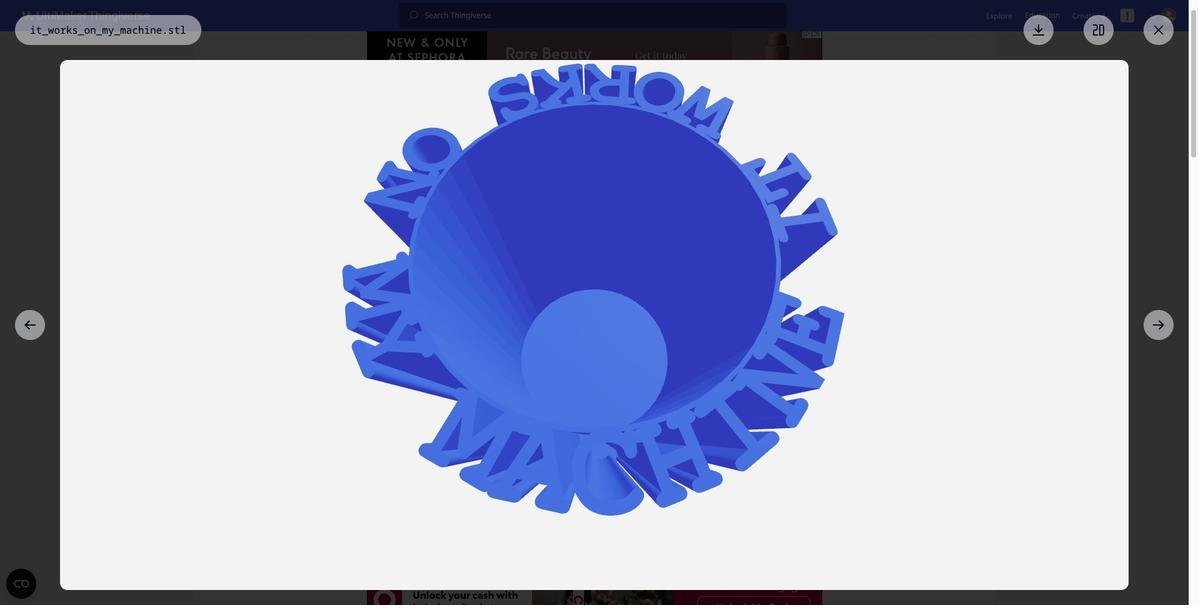 Task type: locate. For each thing, give the bounding box(es) containing it.
it_works_on_my_machine.stl
[[30, 23, 186, 37], [239, 202, 395, 216]]

explore button
[[986, 10, 1013, 21]]

open widget image
[[6, 569, 36, 599]]

create button
[[1073, 10, 1108, 21]]

it_works_on_my_machine.stl dialog
[[0, 0, 1189, 605]]

2 advertisement element from the top
[[367, 574, 822, 605]]

1 horizontal spatial it_works_on_my_machine.stl
[[239, 202, 395, 216]]

makerbot logo image
[[13, 8, 165, 23]]

education
[[1025, 10, 1060, 21]]

generator
[[425, 133, 479, 147]]

0 vertical spatial it_works_on_my_machine.stl
[[30, 23, 186, 37]]

watch
[[620, 515, 650, 528]]

0 horizontal spatial it_works_on_my_machine.stl
[[30, 23, 186, 37]]

create
[[1073, 10, 1096, 21]]

post a remix link
[[481, 507, 602, 537]]

1 vertical spatial advertisement element
[[367, 574, 822, 605]]

search control image
[[409, 11, 419, 21]]

remix
[[538, 515, 568, 528]]

1 advertisement element from the top
[[367, 28, 822, 84]]

13,
[[400, 151, 416, 163]]

1 vertical spatial it_works_on_my_machine.stl
[[239, 202, 395, 216]]

2016
[[421, 151, 442, 163]]

january
[[358, 151, 395, 163]]

carousel image representing the 3d design. either an user-provided picture or a 3d render. image
[[209, 179, 867, 492]]

0 vertical spatial advertisement element
[[367, 28, 822, 84]]

watch button
[[605, 507, 684, 537]]

advertisement element
[[367, 28, 822, 84], [367, 574, 822, 605]]

! link
[[1121, 8, 1135, 23]]

explore
[[986, 10, 1013, 21]]

plusicon image
[[1100, 12, 1108, 20]]



Task type: describe. For each thing, give the bounding box(es) containing it.
characters
[[299, 133, 359, 147]]

a
[[526, 515, 532, 528]]

it_works_on_my_machine.stl inside dialog
[[30, 23, 186, 37]]

education link
[[1025, 9, 1060, 23]]

characters container generator january 13, 2016
[[299, 133, 479, 163]]

avatar image
[[1161, 8, 1176, 23]]

post a remix
[[496, 515, 568, 528]]

container
[[365, 133, 419, 147]]

post
[[496, 515, 520, 528]]

Search Thingiverse text field
[[419, 11, 787, 21]]

!
[[1126, 8, 1129, 23]]



Task type: vqa. For each thing, say whether or not it's contained in the screenshot.
REMIX
yes



